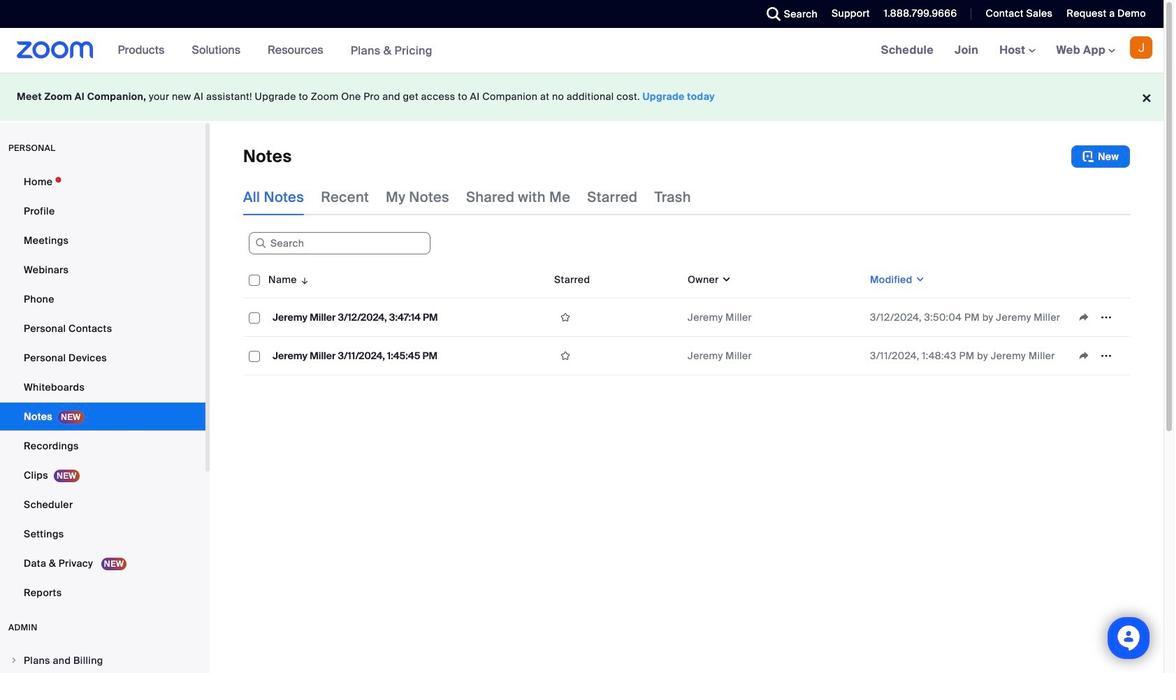 Task type: describe. For each thing, give the bounding box(es) containing it.
tabs of all notes page tab list
[[243, 179, 692, 215]]

profile picture image
[[1131, 36, 1153, 59]]

meetings navigation
[[871, 28, 1164, 73]]

Search text field
[[249, 232, 431, 255]]



Task type: vqa. For each thing, say whether or not it's contained in the screenshot.
personal menu MENU
yes



Task type: locate. For each thing, give the bounding box(es) containing it.
down image
[[719, 273, 732, 287]]

banner
[[0, 28, 1164, 73]]

jeremy miller 3/12/2024, 3:47:14 pm unstarred image
[[555, 311, 577, 324]]

jeremy miller 3/11/2024, 1:45:45 pm unstarred image
[[555, 350, 577, 362]]

menu item
[[0, 648, 206, 673]]

zoom logo image
[[17, 41, 93, 59]]

right image
[[10, 657, 18, 665]]

product information navigation
[[107, 28, 443, 73]]

footer
[[0, 73, 1164, 121]]

arrow down image
[[297, 271, 310, 288]]

application
[[243, 262, 1141, 386]]

personal menu menu
[[0, 168, 206, 608]]



